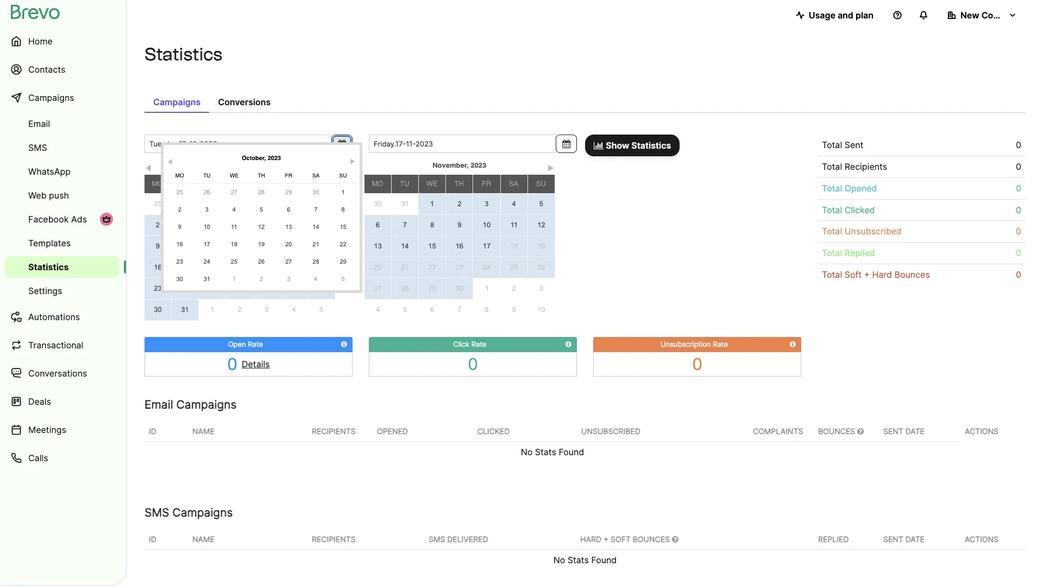 Task type: locate. For each thing, give the bounding box(es) containing it.
1 horizontal spatial 12
[[258, 224, 265, 230]]

▶ for november, 2023 ▶
[[548, 165, 554, 173]]

12 for middle 31 link's 13 link
[[258, 224, 265, 230]]

th
[[258, 172, 265, 179], [234, 180, 244, 188], [455, 180, 464, 188]]

id
[[149, 427, 156, 436], [149, 535, 156, 544]]

20
[[285, 241, 292, 248], [263, 264, 271, 272], [374, 264, 382, 272]]

0 horizontal spatial 15
[[317, 242, 325, 250]]

2 horizontal spatial sms
[[429, 535, 445, 544]]

16
[[176, 241, 183, 248], [456, 242, 463, 250], [154, 264, 162, 272]]

1 info circle image from the left
[[341, 341, 347, 348]]

1 vertical spatial stats
[[568, 555, 589, 566]]

1 horizontal spatial calendar image
[[562, 140, 570, 148]]

25
[[176, 189, 183, 196], [154, 200, 162, 208], [231, 259, 237, 265], [510, 264, 518, 272], [208, 285, 216, 293]]

16 for the "21" link related to middle 31 link's 13 link
[[176, 241, 183, 248]]

0 horizontal spatial 21
[[290, 264, 298, 272]]

sms campaigns
[[145, 506, 233, 520]]

1 horizontal spatial unsubscribed
[[845, 226, 902, 237]]

th down november, 2023 link
[[455, 180, 464, 188]]

7 link
[[304, 202, 327, 217], [281, 215, 307, 236], [392, 215, 418, 236], [446, 300, 473, 321]]

sms inside "sms" "link"
[[28, 142, 47, 153]]

24 link for 22 link corresponding to the "21" link related to 13 link for the bottom 31 link
[[172, 279, 198, 299]]

11 for the bottom 31 link 5 link
[[209, 242, 216, 250]]

1 vertical spatial name
[[192, 535, 215, 544]]

2 horizontal spatial 21
[[401, 264, 409, 272]]

▶ inside october, 2023 ▶
[[350, 159, 355, 165]]

2 calendar image from the left
[[562, 140, 570, 148]]

1 vertical spatial recipients
[[312, 427, 356, 436]]

24 link
[[195, 254, 218, 269], [473, 258, 500, 278], [172, 279, 198, 299]]

october, 2023 ▶
[[242, 155, 355, 165]]

0 vertical spatial no
[[521, 447, 533, 458]]

22
[[340, 241, 346, 248], [317, 264, 325, 272], [428, 264, 436, 272]]

20 for 13 link for the bottom 31 link
[[263, 264, 271, 272]]

22 link
[[332, 237, 355, 252], [308, 258, 335, 278], [419, 258, 446, 278]]

soft down total replied on the right
[[845, 270, 862, 280]]

bar chart image
[[594, 141, 604, 150]]

id for email campaigns
[[149, 427, 156, 436]]

complaints
[[753, 427, 803, 436]]

23 link for middle 31 link's 5 link
[[168, 254, 191, 269]]

0 for total replied
[[1016, 248, 1021, 259]]

0 horizontal spatial th
[[234, 180, 244, 188]]

sms
[[28, 142, 47, 153], [145, 506, 169, 520], [429, 535, 445, 544]]

0 vertical spatial actions
[[965, 427, 999, 436]]

total down total unsubscribed
[[822, 248, 842, 259]]

2 horizontal spatial 16
[[456, 242, 463, 250]]

+
[[864, 270, 870, 280], [604, 535, 609, 544]]

17 for 13 link for the bottom 31 link
[[181, 264, 189, 272]]

0 vertical spatial sms
[[28, 142, 47, 153]]

1 vertical spatial sent
[[883, 535, 903, 544]]

22 link for the "21" link related to middle 31 link's 13 link
[[332, 237, 355, 252]]

0 horizontal spatial statistics
[[28, 262, 69, 273]]

total unsubscribed
[[822, 226, 902, 237]]

1 horizontal spatial 2023
[[471, 161, 486, 170]]

0 horizontal spatial found
[[559, 447, 584, 458]]

31 for top 31 link
[[401, 200, 409, 208]]

th down october, 2023 link
[[258, 172, 265, 179]]

0 vertical spatial 31
[[401, 200, 409, 208]]

company
[[982, 10, 1022, 21]]

total for total sent
[[822, 140, 842, 150]]

0 horizontal spatial ▶
[[350, 159, 355, 165]]

7
[[314, 206, 318, 213], [292, 221, 296, 229], [403, 221, 407, 229], [458, 306, 461, 314]]

usage and plan
[[809, 10, 874, 21]]

1 horizontal spatial ▶ link
[[547, 162, 555, 173]]

rate right click
[[471, 340, 487, 349]]

1 vertical spatial statistics
[[632, 140, 671, 151]]

2 info circle image from the left
[[566, 341, 572, 348]]

11 for middle 31 link's 5 link
[[231, 224, 237, 230]]

id down sms campaigns at the bottom left
[[149, 535, 156, 544]]

◀ link
[[166, 155, 174, 165], [145, 162, 153, 173]]

0 vertical spatial 31 link
[[391, 194, 419, 215]]

total recipients
[[822, 161, 887, 172]]

1 horizontal spatial ◀ link
[[166, 155, 174, 165]]

3 total from the top
[[822, 183, 842, 194]]

0 vertical spatial name
[[192, 427, 215, 436]]

1 horizontal spatial opened
[[845, 183, 877, 194]]

stats for sms campaigns
[[568, 555, 589, 566]]

stats for email campaigns
[[535, 447, 556, 458]]

15 for 13 link for the bottom 31 link
[[317, 242, 325, 250]]

facebook
[[28, 214, 69, 225]]

18 link
[[501, 236, 527, 257], [223, 237, 246, 252], [199, 258, 226, 278]]

name
[[192, 427, 215, 436], [192, 535, 215, 544]]

2 horizontal spatial mo
[[372, 180, 383, 188]]

1 horizontal spatial 19
[[258, 241, 265, 248]]

11 link
[[501, 215, 527, 236], [223, 219, 246, 235], [199, 236, 226, 257]]

4 link
[[501, 194, 527, 215], [223, 202, 246, 217], [199, 215, 226, 236], [304, 272, 327, 287], [365, 300, 391, 321], [280, 300, 308, 321]]

To text field
[[369, 135, 556, 153]]

0 for total unsubscribed
[[1016, 226, 1021, 237]]

24 for the bottom 31 link 5 link
[[181, 285, 189, 293]]

12 link
[[528, 215, 555, 236], [250, 219, 273, 235], [226, 236, 253, 257]]

calendar image
[[338, 140, 346, 148], [562, 140, 570, 148]]

3 rate from the left
[[713, 340, 728, 349]]

0 horizontal spatial 11
[[209, 242, 216, 250]]

0 vertical spatial soft
[[845, 270, 862, 280]]

no stats found
[[521, 447, 584, 458], [553, 555, 617, 566]]

1 vertical spatial +
[[604, 535, 609, 544]]

no stats found for email campaigns
[[521, 447, 584, 458]]

5 link
[[528, 194, 555, 215], [250, 202, 273, 217], [332, 272, 355, 287], [391, 300, 419, 321], [308, 300, 335, 321]]

+ down total replied on the right
[[864, 270, 870, 280]]

1 vertical spatial sms
[[145, 506, 169, 520]]

calendar image left bar chart image
[[562, 140, 570, 148]]

total
[[822, 140, 842, 150], [822, 161, 842, 172], [822, 183, 842, 194], [822, 205, 842, 215], [822, 226, 842, 237], [822, 248, 842, 259], [822, 270, 842, 280]]

14
[[313, 224, 319, 230], [290, 242, 298, 250], [401, 242, 409, 250]]

24
[[204, 259, 210, 265], [483, 264, 491, 272], [181, 285, 189, 293]]

2 horizontal spatial 14
[[401, 242, 409, 250]]

1 vertical spatial no
[[553, 555, 565, 566]]

0 horizontal spatial ◀ link
[[145, 162, 153, 173]]

1 actions from the top
[[965, 427, 999, 436]]

12
[[537, 221, 545, 229], [258, 224, 265, 230], [236, 242, 243, 250]]

2 sent date from the top
[[883, 535, 925, 544]]

2 date from the top
[[906, 535, 925, 544]]

campaigns
[[28, 92, 74, 103], [153, 97, 201, 108], [176, 398, 237, 412], [172, 506, 233, 520]]

20 link
[[277, 237, 300, 252], [253, 258, 280, 278], [365, 258, 391, 278]]

2023 inside october, 2023 ▶
[[268, 155, 281, 162]]

0 horizontal spatial 2023
[[268, 155, 281, 162]]

contacts link
[[4, 57, 120, 83]]

1 horizontal spatial tu
[[203, 172, 211, 179]]

27
[[231, 189, 237, 196], [208, 200, 216, 208], [285, 259, 292, 265], [263, 285, 271, 293], [374, 285, 382, 293]]

2 name from the top
[[192, 535, 215, 544]]

23 link for the bottom 31 link 5 link
[[145, 279, 171, 299]]

16 link for middle 31 link's 13 link
[[168, 237, 191, 252]]

2 vertical spatial 31
[[181, 306, 189, 314]]

1 vertical spatial no stats found
[[553, 555, 617, 566]]

5 total from the top
[[822, 226, 842, 237]]

automations
[[28, 312, 80, 323]]

1 vertical spatial unsubscribed
[[581, 427, 640, 436]]

11 link for middle 31 link's 5 link
[[223, 219, 246, 235]]

sms link
[[4, 137, 120, 159]]

21
[[313, 241, 319, 248], [290, 264, 298, 272], [401, 264, 409, 272]]

13 link for the bottom 31 link
[[253, 236, 280, 257]]

date
[[906, 427, 925, 436], [906, 535, 925, 544]]

0 vertical spatial hard
[[872, 270, 892, 280]]

0
[[1016, 140, 1021, 150], [1016, 161, 1021, 172], [1016, 183, 1021, 194], [1016, 205, 1021, 215], [1016, 226, 1021, 237], [1016, 248, 1021, 259], [1016, 270, 1021, 280], [227, 355, 237, 374], [468, 355, 478, 374], [692, 355, 702, 374]]

rate right unsubscription
[[713, 340, 728, 349]]

2023 right "october,"
[[268, 155, 281, 162]]

bounces
[[895, 270, 930, 280], [818, 427, 857, 436]]

0 horizontal spatial clicked
[[477, 427, 510, 436]]

name down email campaigns
[[192, 427, 215, 436]]

18 link for the bottom 31 link 5 link
[[199, 258, 226, 278]]

2
[[458, 200, 461, 208], [178, 206, 181, 213], [156, 221, 160, 229], [260, 276, 263, 283], [512, 285, 516, 293], [237, 306, 241, 314]]

14 for the "21" link related to middle 31 link's 13 link
[[313, 224, 319, 230]]

0 horizontal spatial 14
[[290, 242, 298, 250]]

total down the total sent
[[822, 161, 842, 172]]

0 horizontal spatial 20
[[263, 264, 271, 272]]

name for sms campaigns
[[192, 535, 215, 544]]

2023 inside "november, 2023 ▶"
[[471, 161, 486, 170]]

1 horizontal spatial 31
[[204, 276, 210, 283]]

0 for total sent
[[1016, 140, 1021, 150]]

30
[[313, 189, 319, 196], [290, 200, 298, 208], [374, 200, 382, 208], [176, 276, 183, 283], [456, 285, 463, 293], [154, 306, 162, 314]]

we
[[230, 172, 239, 179], [206, 180, 218, 188], [426, 180, 438, 188]]

31
[[401, 200, 409, 208], [204, 276, 210, 283], [181, 306, 189, 314]]

4 total from the top
[[822, 205, 842, 215]]

0 horizontal spatial no
[[521, 447, 533, 458]]

1 horizontal spatial +
[[864, 270, 870, 280]]

17 link
[[473, 236, 500, 257], [195, 237, 218, 252], [172, 258, 198, 278]]

total for total soft + hard bounces
[[822, 270, 842, 280]]

1 for the bottom 31 link 5 link
[[210, 306, 214, 314]]

th down "october,"
[[234, 180, 244, 188]]

8 link
[[332, 202, 355, 217], [308, 215, 335, 236], [419, 215, 446, 236], [473, 300, 500, 320]]

1 sent date from the top
[[883, 427, 925, 436]]

statistics
[[145, 44, 222, 65], [632, 140, 671, 151], [28, 262, 69, 273]]

14 link
[[304, 219, 327, 235], [281, 236, 307, 257], [392, 236, 418, 257]]

1 id from the top
[[149, 427, 156, 436]]

29
[[285, 189, 292, 196], [263, 200, 271, 208], [340, 259, 346, 265], [317, 285, 325, 293], [428, 285, 436, 293]]

1 horizontal spatial soft
[[845, 270, 862, 280]]

1 horizontal spatial we
[[230, 172, 239, 179]]

found for sms campaigns
[[591, 555, 617, 566]]

13 link
[[277, 219, 300, 235], [253, 236, 280, 257], [365, 236, 391, 257]]

1 vertical spatial bounces
[[818, 427, 857, 436]]

rate right open
[[248, 340, 263, 349]]

we for 7
[[426, 180, 438, 188]]

hard  + soft bounces
[[580, 535, 672, 544]]

ads
[[71, 214, 87, 225]]

1 vertical spatial 31
[[204, 276, 210, 283]]

10
[[483, 221, 491, 229], [204, 224, 210, 230], [181, 242, 189, 250], [537, 306, 545, 314]]

whatsapp
[[28, 166, 71, 177]]

calendar image up october, 2023 ▶
[[338, 140, 346, 148]]

0 horizontal spatial soft
[[611, 535, 631, 544]]

2023 for october, 2023
[[268, 155, 281, 162]]

1 vertical spatial id
[[149, 535, 156, 544]]

email for email campaigns
[[145, 398, 173, 412]]

1 name from the top
[[192, 427, 215, 436]]

fr for 3
[[285, 172, 292, 179]]

1 vertical spatial actions
[[965, 535, 999, 544]]

1 rate from the left
[[248, 340, 263, 349]]

16 link
[[446, 236, 473, 257], [168, 237, 191, 252], [145, 258, 171, 278]]

▶ for october, 2023 ▶
[[350, 159, 355, 165]]

transactional link
[[4, 333, 120, 359]]

16 for the "21" link related to 13 link for the bottom 31 link
[[154, 264, 162, 272]]

name down sms campaigns at the bottom left
[[192, 535, 215, 544]]

tu
[[203, 172, 211, 179], [180, 180, 189, 188], [400, 180, 409, 188]]

total for total opened
[[822, 183, 842, 194]]

4
[[512, 200, 516, 208], [232, 206, 236, 213], [210, 221, 214, 229], [314, 276, 318, 283], [376, 306, 380, 314], [292, 306, 296, 314]]

17
[[204, 241, 210, 248], [483, 242, 491, 250], [181, 264, 189, 272]]

13
[[285, 224, 292, 230], [263, 242, 271, 250], [374, 242, 382, 250]]

0 horizontal spatial ◀
[[145, 165, 152, 173]]

total left sent
[[822, 140, 842, 150]]

5 link for top 31 link
[[528, 194, 555, 215]]

opened
[[845, 183, 877, 194], [377, 427, 408, 436]]

soft left the "bounces"
[[611, 535, 631, 544]]

sent date
[[883, 427, 925, 436], [883, 535, 925, 544]]

19 for 22 link corresponding to the "21" link related to 13 link for the bottom 31 link
[[236, 264, 243, 272]]

1 vertical spatial date
[[906, 535, 925, 544]]

7 total from the top
[[822, 270, 842, 280]]

0 vertical spatial opened
[[845, 183, 877, 194]]

recipients for sms campaigns
[[312, 535, 356, 544]]

total for total recipients
[[822, 161, 842, 172]]

6 total from the top
[[822, 248, 842, 259]]

1 horizontal spatial 16
[[176, 241, 183, 248]]

1 horizontal spatial su
[[339, 172, 347, 179]]

31 for the bottom 31 link
[[181, 306, 189, 314]]

9
[[458, 221, 461, 229], [178, 224, 181, 230], [156, 242, 160, 250], [512, 306, 516, 314]]

2023 down "to" text box
[[471, 161, 486, 170]]

0 vertical spatial date
[[906, 427, 925, 436]]

0 horizontal spatial hard
[[580, 535, 601, 544]]

8
[[341, 206, 345, 213], [319, 221, 323, 229], [430, 221, 434, 229], [485, 306, 489, 314]]

hard
[[872, 270, 892, 280], [580, 535, 601, 544]]

◀
[[167, 159, 173, 165], [145, 165, 152, 173]]

email
[[28, 118, 50, 129], [145, 398, 173, 412]]

1 sent from the top
[[883, 427, 903, 436]]

november,
[[433, 161, 469, 170]]

1 total from the top
[[822, 140, 842, 150]]

total down total clicked on the top right
[[822, 226, 842, 237]]

0 for total recipients
[[1016, 161, 1021, 172]]

▶ inside "november, 2023 ▶"
[[548, 165, 554, 173]]

0 horizontal spatial unsubscribed
[[581, 427, 640, 436]]

2 sent from the top
[[883, 535, 903, 544]]

info circle image
[[341, 341, 347, 348], [566, 341, 572, 348]]

1 horizontal spatial bounces
[[895, 270, 930, 280]]

th for 3
[[258, 172, 265, 179]]

fr
[[285, 172, 292, 179], [262, 180, 271, 188], [482, 180, 491, 188]]

0 horizontal spatial rate
[[248, 340, 263, 349]]

email link
[[4, 113, 120, 135]]

0 horizontal spatial 12
[[236, 242, 243, 250]]

2023 for november, 2023
[[471, 161, 486, 170]]

2 rate from the left
[[471, 340, 487, 349]]

2 total from the top
[[822, 161, 842, 172]]

sms for sms delivered
[[429, 535, 445, 544]]

0 vertical spatial no stats found
[[521, 447, 584, 458]]

no for sms campaigns
[[553, 555, 565, 566]]

0 for total clicked
[[1016, 205, 1021, 215]]

0 horizontal spatial opened
[[377, 427, 408, 436]]

21 link for 13 link for the bottom 31 link
[[281, 258, 307, 278]]

1 horizontal spatial fr
[[285, 172, 292, 179]]

actions
[[965, 427, 999, 436], [965, 535, 999, 544]]

0 horizontal spatial 23
[[154, 285, 162, 293]]

fr down october, 2023 link
[[262, 180, 271, 188]]

recipients for email campaigns
[[312, 427, 356, 436]]

2 id from the top
[[149, 535, 156, 544]]

1 horizontal spatial info circle image
[[566, 341, 572, 348]]

18
[[231, 241, 237, 248], [510, 242, 518, 250], [208, 264, 216, 272]]

22 link for the "21" link related to 13 link for the bottom 31 link
[[308, 258, 335, 278]]

we for 3
[[230, 172, 239, 179]]

mo for 7
[[372, 180, 383, 188]]

1 horizontal spatial 23
[[176, 259, 183, 265]]

statistics inside button
[[632, 140, 671, 151]]

0 horizontal spatial calendar image
[[338, 140, 346, 148]]

+ left the "bounces"
[[604, 535, 609, 544]]

5 for top 31 link 5 link
[[539, 200, 543, 208]]

2 horizontal spatial th
[[455, 180, 464, 188]]

2 vertical spatial 31 link
[[172, 300, 198, 321]]

19 link
[[528, 236, 555, 257], [250, 237, 273, 252], [226, 258, 253, 278]]

1 vertical spatial email
[[145, 398, 173, 412]]

0 vertical spatial sent date
[[883, 427, 925, 436]]

0 horizontal spatial tu
[[180, 180, 189, 188]]

fr down "november, 2023 ▶"
[[482, 180, 491, 188]]

new
[[961, 10, 979, 21]]

1 horizontal spatial rate
[[471, 340, 487, 349]]

17 for middle 31 link's 13 link
[[204, 241, 210, 248]]

fr down october, 2023 ▶
[[285, 172, 292, 179]]

total down 'total opened'
[[822, 205, 842, 215]]

0 horizontal spatial fr
[[262, 180, 271, 188]]

2 horizontal spatial 20
[[374, 264, 382, 272]]

3 link
[[473, 194, 500, 215], [195, 202, 218, 217], [277, 272, 300, 287], [528, 279, 555, 300], [253, 300, 280, 321]]

tu for 3
[[203, 172, 211, 179]]

total down total replied on the right
[[822, 270, 842, 280]]

1 horizontal spatial 18
[[231, 241, 237, 248]]

1 horizontal spatial sa
[[312, 172, 320, 179]]

id down email campaigns
[[149, 427, 156, 436]]

0 horizontal spatial sms
[[28, 142, 47, 153]]

total up total clicked on the top right
[[822, 183, 842, 194]]

0 horizontal spatial 13
[[263, 242, 271, 250]]



Task type: vqa. For each thing, say whether or not it's contained in the screenshot.


Task type: describe. For each thing, give the bounding box(es) containing it.
31 for middle 31 link
[[204, 276, 210, 283]]

2 horizontal spatial 17
[[483, 242, 491, 250]]

total sent
[[822, 140, 864, 150]]

1 vertical spatial hard
[[580, 535, 601, 544]]

1 calendar image from the left
[[338, 140, 346, 148]]

12 for 13 link for the bottom 31 link
[[236, 242, 243, 250]]

sms for sms
[[28, 142, 47, 153]]

found for email campaigns
[[559, 447, 584, 458]]

From text field
[[145, 135, 332, 153]]

1 horizontal spatial 22
[[340, 241, 346, 248]]

su for november, 2023 ▶
[[536, 180, 546, 188]]

1 horizontal spatial 21
[[313, 241, 319, 248]]

13 for 13 link for the bottom 31 link
[[263, 242, 271, 250]]

◀ link for the bottom 31 link 5 link 11 link
[[145, 162, 153, 173]]

21 link for middle 31 link's 13 link
[[304, 237, 327, 252]]

16 link for 13 link for the bottom 31 link
[[145, 258, 171, 278]]

0 horizontal spatial sa
[[289, 180, 298, 188]]

bounces
[[633, 535, 670, 544]]

conversations
[[28, 368, 87, 379]]

new company
[[961, 10, 1022, 21]]

0 horizontal spatial campaigns link
[[4, 85, 120, 111]]

calls link
[[4, 446, 120, 472]]

mo for 3
[[175, 172, 184, 179]]

13 link for middle 31 link
[[277, 219, 300, 235]]

18 for middle 31 link's 13 link
[[231, 241, 237, 248]]

1 vertical spatial replied
[[818, 535, 849, 544]]

2 vertical spatial statistics
[[28, 262, 69, 273]]

sms delivered
[[429, 535, 488, 544]]

0 horizontal spatial bounces
[[818, 427, 857, 436]]

unsubscription rate
[[661, 340, 728, 349]]

0 for total soft + hard bounces
[[1016, 270, 1021, 280]]

name for email campaigns
[[192, 427, 215, 436]]

▶ link for october, 2023 ▶
[[349, 155, 357, 165]]

2 horizontal spatial 13
[[374, 242, 382, 250]]

facebook ads link
[[4, 209, 120, 230]]

deals link
[[4, 389, 120, 415]]

5 link for the bottom 31 link
[[308, 300, 335, 321]]

2 horizontal spatial 12
[[537, 221, 545, 229]]

push
[[49, 190, 69, 201]]

automations link
[[4, 304, 120, 330]]

web
[[28, 190, 47, 201]]

fr for 7
[[482, 180, 491, 188]]

home
[[28, 36, 52, 47]]

11 link for the bottom 31 link 5 link
[[199, 236, 226, 257]]

show statistics button
[[585, 135, 680, 156]]

20 for middle 31 link's 13 link
[[285, 241, 292, 248]]

24 link for the "21" link related to middle 31 link's 13 link's 22 link
[[195, 254, 218, 269]]

1 horizontal spatial campaigns link
[[145, 91, 209, 113]]

calls
[[28, 453, 48, 464]]

24 for middle 31 link's 5 link
[[204, 259, 210, 265]]

templates link
[[4, 233, 120, 254]]

sent
[[845, 140, 864, 150]]

0 horizontal spatial mo
[[152, 180, 163, 188]]

web push link
[[4, 185, 120, 206]]

0 horizontal spatial 22
[[317, 264, 325, 272]]

total replied
[[822, 248, 875, 259]]

conversations link
[[4, 361, 120, 387]]

usage and plan button
[[787, 4, 882, 26]]

2 horizontal spatial 11
[[510, 221, 518, 229]]

5 for middle 31 link's 5 link
[[341, 276, 345, 283]]

show
[[606, 140, 629, 151]]

left___rvooi image
[[102, 215, 111, 224]]

su for october, 2023 ▶
[[339, 172, 347, 179]]

18 link for middle 31 link's 5 link
[[223, 237, 246, 252]]

open
[[228, 340, 246, 349]]

2 horizontal spatial 18
[[510, 242, 518, 250]]

whatsapp link
[[4, 161, 120, 183]]

settings link
[[4, 280, 120, 302]]

templates
[[28, 238, 71, 249]]

no for email campaigns
[[521, 447, 533, 458]]

2 horizontal spatial 22
[[428, 264, 436, 272]]

1 for top 31 link 5 link
[[430, 200, 434, 208]]

delivered
[[447, 535, 488, 544]]

show statistics
[[604, 140, 671, 151]]

meetings link
[[4, 417, 120, 443]]

and
[[838, 10, 854, 21]]

rate for click rate
[[471, 340, 487, 349]]

2 horizontal spatial 15
[[428, 242, 436, 250]]

18 for 13 link for the bottom 31 link
[[208, 264, 216, 272]]

0 vertical spatial unsubscribed
[[845, 226, 902, 237]]

id for sms campaigns
[[149, 535, 156, 544]]

november, 2023 ▶
[[433, 161, 554, 173]]

total for total replied
[[822, 248, 842, 259]]

info circle image for open rate
[[341, 341, 347, 348]]

email campaigns
[[145, 398, 237, 412]]

15 for middle 31 link's 13 link
[[340, 224, 346, 230]]

17 link for the "21" link related to middle 31 link's 13 link's 22 link
[[195, 237, 218, 252]]

usage
[[809, 10, 836, 21]]

2 horizontal spatial 23
[[456, 264, 463, 272]]

total opened
[[822, 183, 877, 194]]

click
[[453, 340, 469, 349]]

13 for middle 31 link's 13 link
[[285, 224, 292, 230]]

conversions
[[218, 97, 271, 108]]

1 for middle 31 link's 5 link
[[232, 276, 236, 283]]

home link
[[4, 28, 120, 54]]

0 horizontal spatial we
[[206, 180, 218, 188]]

email for email
[[28, 118, 50, 129]]

0 vertical spatial clicked
[[845, 205, 875, 215]]

total clicked
[[822, 205, 875, 215]]

details
[[242, 359, 270, 370]]

1 vertical spatial opened
[[377, 427, 408, 436]]

0 horizontal spatial su
[[316, 180, 326, 188]]

november, 2023 link
[[391, 159, 528, 172]]

0 vertical spatial bounces
[[895, 270, 930, 280]]

sa for october, 2023
[[312, 172, 320, 179]]

◀ link for 11 link for middle 31 link's 5 link
[[166, 155, 174, 165]]

23 for the "21" link related to middle 31 link's 13 link
[[176, 259, 183, 265]]

0 vertical spatial recipients
[[845, 161, 887, 172]]

1 date from the top
[[906, 427, 925, 436]]

web push
[[28, 190, 69, 201]]

0 for total opened
[[1016, 183, 1021, 194]]

1 horizontal spatial statistics
[[145, 44, 222, 65]]

facebook ads
[[28, 214, 87, 225]]

october,
[[242, 155, 266, 162]]

conversions link
[[209, 91, 279, 113]]

5 link for middle 31 link
[[332, 272, 355, 287]]

2 actions from the top
[[965, 535, 999, 544]]

17 link for 22 link corresponding to the "21" link related to 13 link for the bottom 31 link
[[172, 258, 198, 278]]

2 horizontal spatial 19
[[537, 242, 545, 250]]

total for total clicked
[[822, 205, 842, 215]]

new company button
[[939, 4, 1026, 26]]

info circle image
[[790, 341, 796, 348]]

0 vertical spatial replied
[[845, 248, 875, 259]]

2 horizontal spatial 24
[[483, 264, 491, 272]]

tu for 7
[[400, 180, 409, 188]]

5 for the bottom 31 link 5 link
[[319, 306, 323, 314]]

october, 2023 link
[[193, 152, 330, 165]]

unsubscription
[[661, 340, 711, 349]]

transactional
[[28, 340, 83, 351]]

no stats found for sms campaigns
[[553, 555, 617, 566]]

meetings
[[28, 425, 66, 436]]

rate for unsubscription rate
[[713, 340, 728, 349]]

contacts
[[28, 64, 65, 75]]

rate for open rate
[[248, 340, 263, 349]]

plan
[[856, 10, 874, 21]]

deals
[[28, 397, 51, 407]]

click rate
[[453, 340, 487, 349]]

total for total unsubscribed
[[822, 226, 842, 237]]

1 horizontal spatial ◀
[[167, 159, 173, 165]]

sa for november, 2023
[[509, 180, 518, 188]]

th for 7
[[455, 180, 464, 188]]

info circle image for click rate
[[566, 341, 572, 348]]

statistics link
[[4, 256, 120, 278]]

23 for the "21" link related to 13 link for the bottom 31 link
[[154, 285, 162, 293]]

▶ link for november, 2023 ▶
[[547, 162, 555, 173]]

total soft + hard bounces
[[822, 270, 930, 280]]

open rate
[[228, 340, 263, 349]]

settings
[[28, 286, 62, 297]]

1 vertical spatial 31 link
[[195, 272, 218, 287]]

0 details
[[227, 355, 270, 374]]

14 for the "21" link related to 13 link for the bottom 31 link
[[290, 242, 298, 250]]

19 for the "21" link related to middle 31 link's 13 link's 22 link
[[258, 241, 265, 248]]



